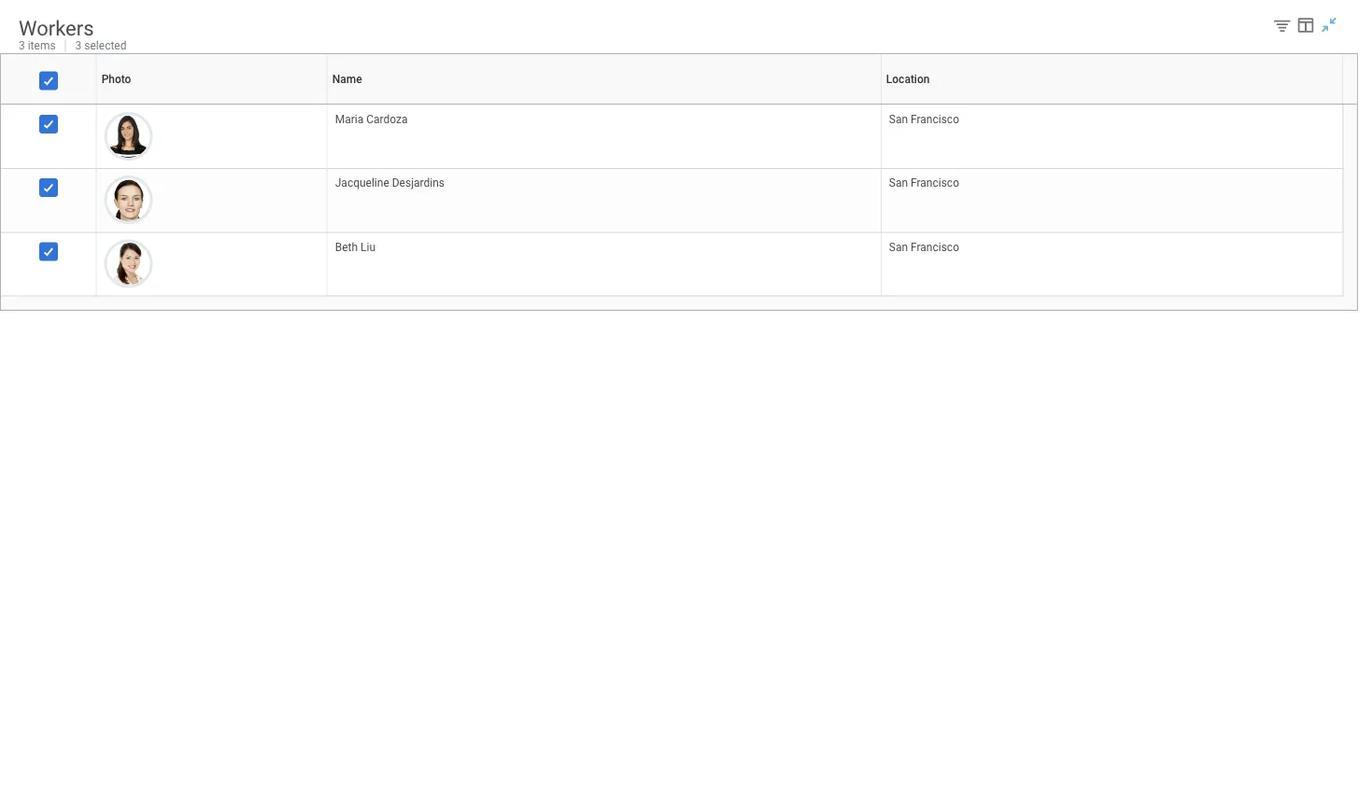 Task type: describe. For each thing, give the bounding box(es) containing it.
items
[[28, 39, 56, 52]]

check small image inside the row element
[[37, 70, 60, 92]]

selected
[[84, 39, 127, 52]]

workers
[[19, 16, 94, 41]]

3 inside workers 3 items
[[19, 39, 25, 52]]

jacqueline
[[335, 177, 389, 190]]

san for jacqueline desjardins
[[889, 177, 908, 190]]

shrink image
[[1319, 15, 1340, 35]]

1 horizontal spatial photo
[[210, 104, 213, 105]]

check small image for jacqueline
[[37, 177, 60, 199]]

maria cardoza
[[335, 113, 408, 126]]

maria
[[335, 113, 364, 126]]

francisco for beth liu
[[911, 240, 960, 254]]

employee's photo (beth liu) image
[[104, 239, 153, 288]]

location inside the row element
[[886, 73, 930, 86]]

row element
[[1, 54, 1347, 104]]

1 san francisco from the top
[[889, 113, 960, 126]]

3 selected
[[75, 39, 127, 52]]

maria cardoza element
[[335, 109, 408, 126]]

click to view/edit grid preferences image
[[1296, 15, 1316, 35]]

select to filter grid data image
[[1273, 15, 1293, 35]]

null photo name location
[[48, 104, 1114, 105]]

cardoza
[[366, 113, 408, 126]]

desjardins
[[392, 177, 445, 190]]

francisco for jacqueline desjardins
[[911, 177, 960, 190]]

san francisco element for beth liu
[[889, 237, 960, 254]]

photo button
[[210, 104, 213, 105]]

null
[[48, 104, 49, 105]]

location button
[[1110, 104, 1115, 105]]

jacqueline desjardins
[[335, 177, 445, 190]]

employee's photo (jacqueline desjardins) image
[[104, 176, 153, 224]]

1 francisco from the top
[[911, 113, 960, 126]]

name button
[[603, 104, 606, 105]]



Task type: locate. For each thing, give the bounding box(es) containing it.
san for beth liu
[[889, 240, 908, 254]]

check small image up null
[[37, 70, 60, 92]]

1 san from the top
[[889, 113, 908, 126]]

san francisco for beth liu
[[889, 240, 960, 254]]

3
[[19, 39, 25, 52], [75, 39, 82, 52]]

0 horizontal spatial location
[[886, 73, 930, 86]]

beth
[[335, 240, 358, 254]]

3 check small image from the top
[[37, 240, 60, 263]]

2 san from the top
[[889, 177, 908, 190]]

3 san francisco from the top
[[889, 240, 960, 254]]

3 left selected
[[75, 39, 82, 52]]

toolbar
[[1259, 15, 1359, 39]]

2 3 from the left
[[75, 39, 82, 52]]

1 vertical spatial location
[[1110, 104, 1114, 105]]

null column header
[[1, 104, 96, 106]]

name
[[332, 73, 362, 86], [603, 104, 605, 105]]

san francisco element for jacqueline desjardins
[[889, 173, 960, 190]]

3 san from the top
[[889, 240, 908, 254]]

check small image
[[37, 113, 60, 136]]

2 check small image from the top
[[37, 177, 60, 199]]

beth liu
[[335, 240, 376, 254]]

0 horizontal spatial photo
[[102, 73, 131, 86]]

1 check small image from the top
[[37, 70, 60, 92]]

3 left items
[[19, 39, 25, 52]]

2 san francisco element from the top
[[889, 173, 960, 190]]

liu
[[361, 240, 376, 254]]

location
[[886, 73, 930, 86], [1110, 104, 1114, 105]]

0 vertical spatial name
[[332, 73, 362, 86]]

0 vertical spatial san
[[889, 113, 908, 126]]

1 vertical spatial photo
[[210, 104, 213, 105]]

1 vertical spatial name
[[603, 104, 605, 105]]

workers 3 items
[[19, 16, 94, 52]]

1 horizontal spatial 3
[[75, 39, 82, 52]]

beth liu element
[[335, 237, 376, 254]]

check small image
[[37, 70, 60, 92], [37, 177, 60, 199], [37, 240, 60, 263]]

check small image left employee's photo (beth liu)
[[37, 240, 60, 263]]

0 vertical spatial francisco
[[911, 113, 960, 126]]

3 francisco from the top
[[911, 240, 960, 254]]

photo
[[102, 73, 131, 86], [210, 104, 213, 105]]

name down the row element on the top
[[603, 104, 605, 105]]

francisco
[[911, 113, 960, 126], [911, 177, 960, 190], [911, 240, 960, 254]]

name up maria
[[332, 73, 362, 86]]

1 vertical spatial francisco
[[911, 177, 960, 190]]

1 3 from the left
[[19, 39, 25, 52]]

employee's photo (maria cardoza) image
[[104, 112, 153, 161]]

2 vertical spatial check small image
[[37, 240, 60, 263]]

1 horizontal spatial location
[[1110, 104, 1114, 105]]

san
[[889, 113, 908, 126], [889, 177, 908, 190], [889, 240, 908, 254]]

2 vertical spatial francisco
[[911, 240, 960, 254]]

1 vertical spatial san francisco
[[889, 177, 960, 190]]

2 san francisco from the top
[[889, 177, 960, 190]]

name inside the row element
[[332, 73, 362, 86]]

1 vertical spatial san francisco element
[[889, 173, 960, 190]]

2 francisco from the top
[[911, 177, 960, 190]]

1 vertical spatial check small image
[[37, 177, 60, 199]]

0 vertical spatial san francisco element
[[889, 109, 960, 126]]

jacqueline desjardins element
[[335, 173, 445, 190]]

0 horizontal spatial 3
[[19, 39, 25, 52]]

2 vertical spatial san francisco
[[889, 240, 960, 254]]

2 vertical spatial san francisco element
[[889, 237, 960, 254]]

san francisco
[[889, 113, 960, 126], [889, 177, 960, 190], [889, 240, 960, 254]]

0 vertical spatial location
[[886, 73, 930, 86]]

1 vertical spatial san
[[889, 177, 908, 190]]

san francisco element
[[889, 109, 960, 126], [889, 173, 960, 190], [889, 237, 960, 254]]

0 horizontal spatial name
[[332, 73, 362, 86]]

1 horizontal spatial name
[[603, 104, 605, 105]]

1 san francisco element from the top
[[889, 109, 960, 126]]

check small image down check small image
[[37, 177, 60, 199]]

check small image for beth
[[37, 240, 60, 263]]

0 vertical spatial san francisco
[[889, 113, 960, 126]]

3 san francisco element from the top
[[889, 237, 960, 254]]

2 vertical spatial san
[[889, 240, 908, 254]]

0 vertical spatial check small image
[[37, 70, 60, 92]]

san francisco for jacqueline desjardins
[[889, 177, 960, 190]]

photo inside the row element
[[102, 73, 131, 86]]

0 vertical spatial photo
[[102, 73, 131, 86]]



Task type: vqa. For each thing, say whether or not it's contained in the screenshot.
Pay within the dropdown button
no



